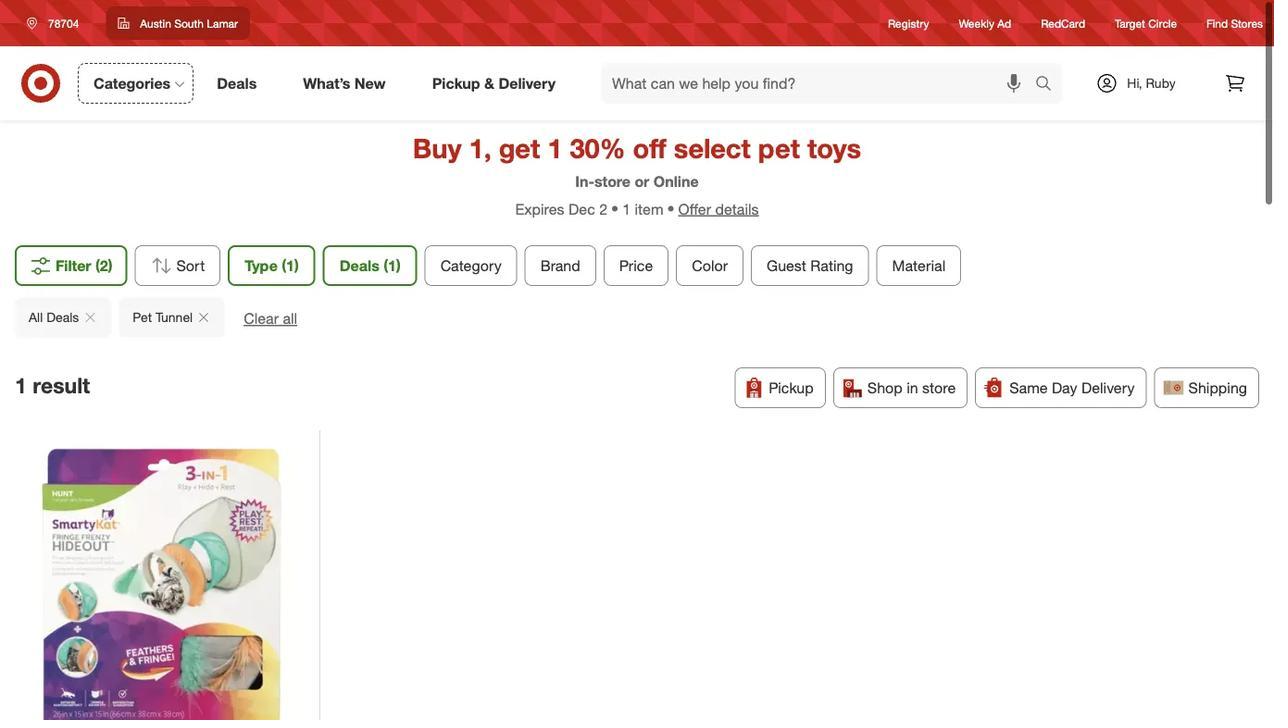 Task type: locate. For each thing, give the bounding box(es) containing it.
hi, ruby
[[1128, 75, 1176, 91]]

pickup button
[[735, 368, 826, 409]]

1 vertical spatial pickup
[[769, 379, 814, 397]]

1 horizontal spatial delivery
[[1082, 379, 1135, 397]]

2 horizontal spatial deals
[[340, 257, 380, 275]]

delivery right day
[[1082, 379, 1135, 397]]

pickup inside button
[[769, 379, 814, 397]]

shop
[[868, 379, 903, 397]]

guest
[[767, 257, 807, 275]]

all deals
[[29, 310, 79, 326]]

all deals button
[[15, 297, 111, 338]]

deals
[[217, 74, 257, 92], [340, 257, 380, 275], [46, 310, 79, 326]]

store up 2
[[595, 173, 631, 191]]

deals inside button
[[46, 310, 79, 326]]

circle
[[1149, 16, 1178, 30]]

get
[[499, 132, 540, 164]]

price button
[[604, 246, 669, 286]]

0 vertical spatial deals
[[217, 74, 257, 92]]

1 horizontal spatial 1
[[548, 132, 563, 164]]

day
[[1052, 379, 1078, 397]]

1 left item
[[623, 200, 631, 218]]

78704
[[48, 16, 79, 30]]

0 horizontal spatial 1
[[15, 373, 27, 399]]

lamar
[[207, 16, 238, 30]]

1 (1) from the left
[[282, 257, 299, 275]]

deals for deals
[[217, 74, 257, 92]]

same
[[1010, 379, 1048, 397]]

store
[[595, 173, 631, 191], [923, 379, 956, 397]]

store inside shop in store button
[[923, 379, 956, 397]]

austin
[[140, 16, 171, 30]]

1 vertical spatial 1
[[623, 200, 631, 218]]

find stores link
[[1207, 15, 1264, 31]]

smartykat fringe frenzy hideout cat tunnel image
[[22, 449, 302, 721], [22, 449, 302, 721]]

1 vertical spatial delivery
[[1082, 379, 1135, 397]]

(1)
[[282, 257, 299, 275], [384, 257, 401, 275]]

1 right get
[[548, 132, 563, 164]]

pickup & delivery link
[[417, 63, 579, 104]]

0 horizontal spatial deals
[[46, 310, 79, 326]]

0 horizontal spatial delivery
[[499, 74, 556, 92]]

0 horizontal spatial pickup
[[432, 74, 480, 92]]

filter
[[56, 257, 91, 275]]

expires
[[515, 200, 565, 218]]

0 vertical spatial 1
[[548, 132, 563, 164]]

online
[[654, 173, 699, 191]]

stores
[[1232, 16, 1264, 30]]

0 horizontal spatial (1)
[[282, 257, 299, 275]]

2 (1) from the left
[[384, 257, 401, 275]]

categories
[[94, 74, 171, 92]]

store right in
[[923, 379, 956, 397]]

(1) for deals (1)
[[384, 257, 401, 275]]

all
[[29, 310, 43, 326]]

find stores
[[1207, 16, 1264, 30]]

1 horizontal spatial pickup
[[769, 379, 814, 397]]

brand button
[[525, 246, 596, 286]]

(2)
[[95, 257, 113, 275]]

ad
[[998, 16, 1012, 30]]

offer details button
[[664, 198, 759, 220]]

2 horizontal spatial 1
[[623, 200, 631, 218]]

price
[[620, 257, 653, 275]]

1 vertical spatial deals
[[340, 257, 380, 275]]

0 horizontal spatial store
[[595, 173, 631, 191]]

sort button
[[135, 246, 221, 286]]

filter (2) button
[[15, 246, 127, 286]]

shipping
[[1189, 379, 1248, 397]]

clear all button
[[244, 309, 297, 330]]

pet
[[133, 310, 152, 326]]

1 horizontal spatial deals
[[217, 74, 257, 92]]

deals right the all
[[46, 310, 79, 326]]

guest rating button
[[751, 246, 869, 286]]

2 vertical spatial deals
[[46, 310, 79, 326]]

0 vertical spatial delivery
[[499, 74, 556, 92]]

(1) left category
[[384, 257, 401, 275]]

delivery
[[499, 74, 556, 92], [1082, 379, 1135, 397]]

1 item
[[623, 200, 664, 218]]

in-
[[576, 173, 595, 191]]

2 vertical spatial 1
[[15, 373, 27, 399]]

(1) right "type"
[[282, 257, 299, 275]]

1 horizontal spatial (1)
[[384, 257, 401, 275]]

0 vertical spatial store
[[595, 173, 631, 191]]

delivery for pickup & delivery
[[499, 74, 556, 92]]

pet tunnel button
[[119, 297, 225, 338]]

weekly
[[959, 16, 995, 30]]

deals right the 'type (1)'
[[340, 257, 380, 275]]

type
[[245, 257, 278, 275]]

result
[[33, 373, 90, 399]]

type (1)
[[245, 257, 299, 275]]

1,
[[469, 132, 492, 164]]

1 left result
[[15, 373, 27, 399]]

1 vertical spatial store
[[923, 379, 956, 397]]

1
[[548, 132, 563, 164], [623, 200, 631, 218], [15, 373, 27, 399]]

1 horizontal spatial store
[[923, 379, 956, 397]]

new
[[355, 74, 386, 92]]

pickup for pickup & delivery
[[432, 74, 480, 92]]

guest rating
[[767, 257, 854, 275]]

find
[[1207, 16, 1229, 30]]

delivery right &
[[499, 74, 556, 92]]

deals down lamar
[[217, 74, 257, 92]]

delivery inside button
[[1082, 379, 1135, 397]]

color
[[692, 257, 728, 275]]

0 vertical spatial pickup
[[432, 74, 480, 92]]



Task type: vqa. For each thing, say whether or not it's contained in the screenshot.
Deals link
yes



Task type: describe. For each thing, give the bounding box(es) containing it.
deals (1)
[[340, 257, 401, 275]]

tunnel
[[156, 310, 193, 326]]

brand
[[541, 257, 581, 275]]

&
[[484, 74, 495, 92]]

categories link
[[78, 63, 194, 104]]

1 for 1 item
[[623, 200, 631, 218]]

2
[[600, 200, 608, 218]]

expires dec 2
[[515, 200, 608, 218]]

delivery for same day delivery
[[1082, 379, 1135, 397]]

all
[[283, 310, 297, 328]]

weekly ad link
[[959, 15, 1012, 31]]

filter (2)
[[56, 257, 113, 275]]

ruby
[[1146, 75, 1176, 91]]

1 result
[[15, 373, 90, 399]]

target
[[1115, 16, 1146, 30]]

offer details
[[679, 200, 759, 218]]

toys
[[808, 132, 862, 164]]

search
[[1027, 76, 1072, 94]]

pickup & delivery
[[432, 74, 556, 92]]

austin south lamar
[[140, 16, 238, 30]]

weekly ad
[[959, 16, 1012, 30]]

pet tunnel
[[133, 310, 193, 326]]

item
[[635, 200, 664, 218]]

redcard link
[[1041, 15, 1086, 31]]

in
[[907, 379, 919, 397]]

what's
[[303, 74, 351, 92]]

dec
[[569, 200, 595, 218]]

what's new link
[[287, 63, 409, 104]]

search button
[[1027, 63, 1072, 107]]

registry link
[[888, 15, 930, 31]]

What can we help you find? suggestions appear below search field
[[601, 63, 1040, 104]]

category
[[441, 257, 502, 275]]

store inside buy 1, get 1 30% off select pet toys in-store or online
[[595, 173, 631, 191]]

select
[[674, 132, 751, 164]]

shop in store button
[[834, 368, 968, 409]]

same day delivery
[[1010, 379, 1135, 397]]

78704 button
[[15, 6, 99, 40]]

material
[[893, 257, 946, 275]]

shipping button
[[1155, 368, 1260, 409]]

austin south lamar button
[[106, 6, 250, 40]]

registry
[[888, 16, 930, 30]]

hi,
[[1128, 75, 1143, 91]]

buy
[[413, 132, 462, 164]]

sort
[[176, 257, 205, 275]]

shop in store
[[868, 379, 956, 397]]

offer
[[679, 200, 712, 218]]

color button
[[676, 246, 744, 286]]

what's new
[[303, 74, 386, 92]]

30%
[[570, 132, 626, 164]]

pet
[[758, 132, 800, 164]]

buy 1, get 1 30% off select pet toys in-store or online
[[413, 132, 862, 191]]

rating
[[811, 257, 854, 275]]

1 inside buy 1, get 1 30% off select pet toys in-store or online
[[548, 132, 563, 164]]

or
[[635, 173, 650, 191]]

material button
[[877, 246, 962, 286]]

(1) for type (1)
[[282, 257, 299, 275]]

south
[[174, 16, 204, 30]]

target circle link
[[1115, 15, 1178, 31]]

clear
[[244, 310, 279, 328]]

deals for deals (1)
[[340, 257, 380, 275]]

same day delivery button
[[976, 368, 1147, 409]]

redcard
[[1041, 16, 1086, 30]]

details
[[716, 200, 759, 218]]

deals link
[[201, 63, 280, 104]]

off
[[633, 132, 667, 164]]

1 for 1 result
[[15, 373, 27, 399]]

pickup for pickup
[[769, 379, 814, 397]]

target circle
[[1115, 16, 1178, 30]]



